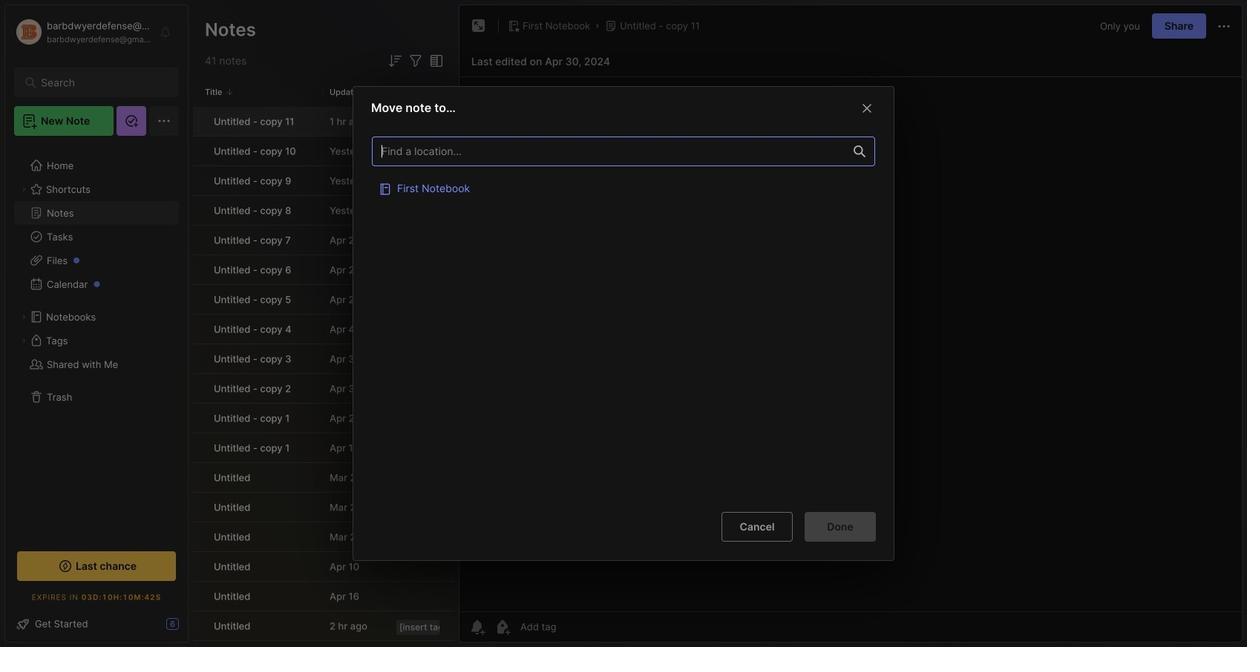 Task type: locate. For each thing, give the bounding box(es) containing it.
note window element
[[459, 4, 1243, 643]]

Note Editor text field
[[460, 76, 1242, 612]]

Search text field
[[41, 76, 159, 90]]

tree inside main element
[[5, 145, 188, 535]]

tree
[[5, 145, 188, 535]]

cell
[[372, 174, 876, 204], [391, 642, 457, 648]]

close image
[[858, 100, 876, 117]]

none search field inside main element
[[41, 74, 159, 91]]

None search field
[[41, 74, 159, 91]]

Find a location field
[[365, 129, 883, 501]]

row group
[[193, 107, 476, 648]]

0 vertical spatial cell
[[372, 174, 876, 204]]



Task type: describe. For each thing, give the bounding box(es) containing it.
Find a location… text field
[[373, 139, 845, 164]]

expand notebooks image
[[19, 313, 28, 322]]

expand note image
[[470, 17, 488, 35]]

cell inside find a location field
[[372, 174, 876, 204]]

expand tags image
[[19, 336, 28, 345]]

main element
[[0, 0, 193, 648]]

1 vertical spatial cell
[[391, 642, 457, 648]]

add tag image
[[494, 619, 512, 636]]

add a reminder image
[[469, 619, 486, 636]]



Task type: vqa. For each thing, say whether or not it's contained in the screenshot.
New Task 'image'
no



